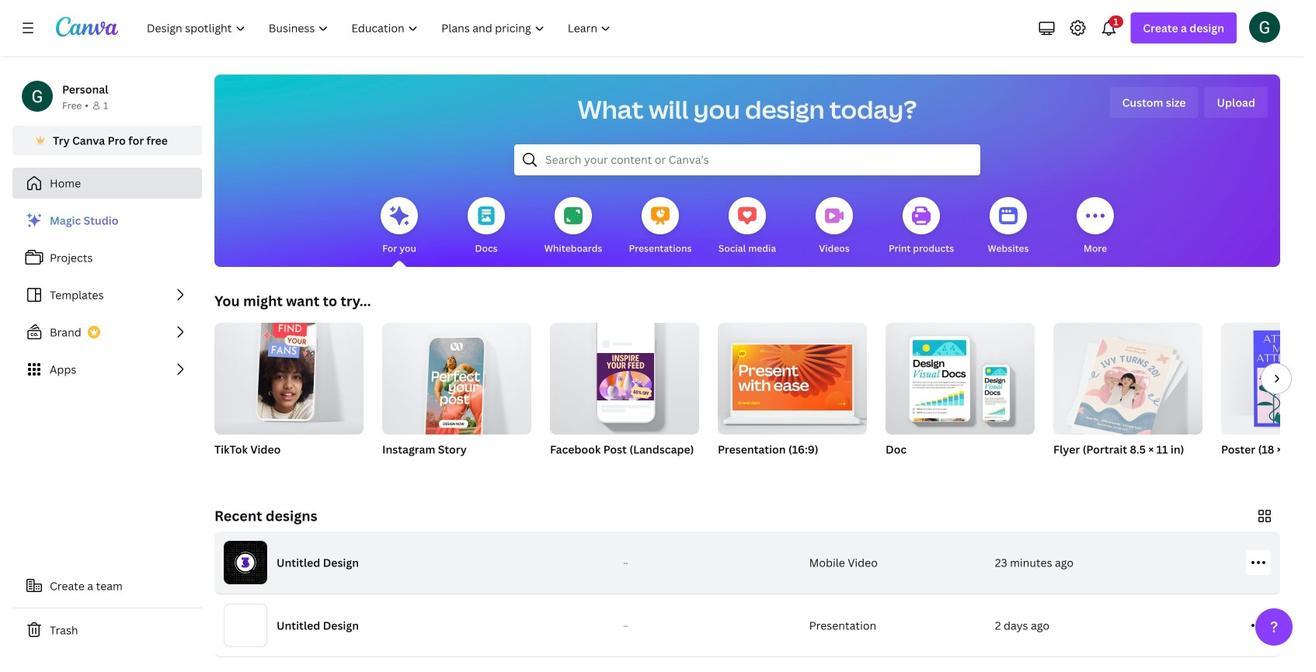 Task type: describe. For each thing, give the bounding box(es) containing it.
top level navigation element
[[137, 12, 624, 44]]

greg robinson image
[[1249, 11, 1280, 43]]



Task type: vqa. For each thing, say whether or not it's contained in the screenshot.
group
yes



Task type: locate. For each thing, give the bounding box(es) containing it.
list
[[12, 205, 202, 385]]

None search field
[[514, 144, 980, 176]]

group
[[214, 314, 364, 477], [214, 314, 364, 435], [382, 317, 531, 477], [382, 317, 531, 444], [550, 317, 699, 477], [550, 317, 699, 435], [718, 317, 867, 477], [718, 317, 867, 435], [886, 317, 1035, 477], [886, 317, 1035, 435], [1053, 317, 1203, 477], [1053, 317, 1203, 440], [1221, 323, 1305, 477], [1221, 323, 1305, 435]]

Search search field
[[545, 145, 949, 175]]



